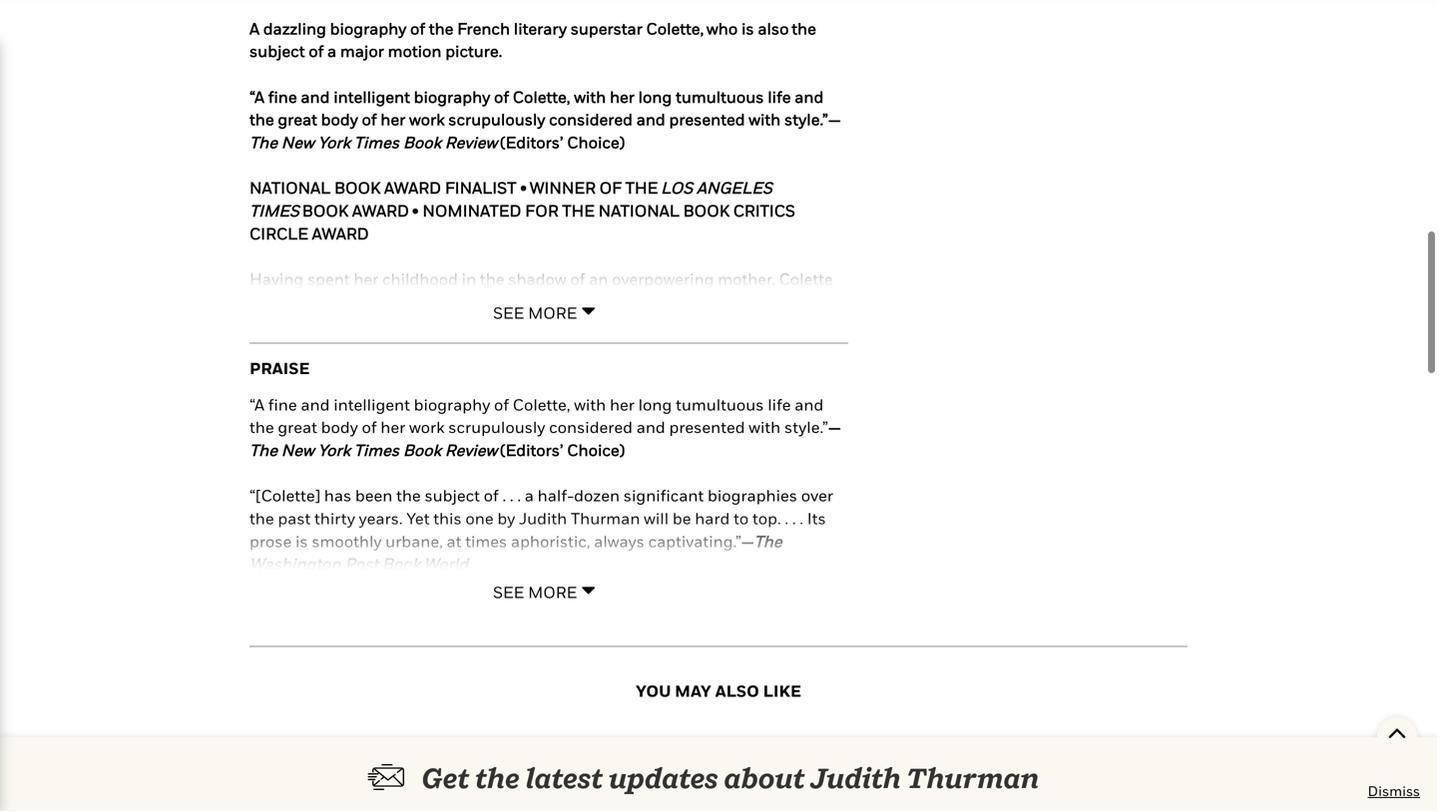 Task type: vqa. For each thing, say whether or not it's contained in the screenshot.
bottommost Significant
yes



Task type: locate. For each thing, give the bounding box(es) containing it.
intelligent down major
[[334, 87, 410, 106]]

1 biographies from the top
[[708, 486, 798, 505]]

0 horizontal spatial literary
[[311, 315, 364, 334]]

aphoristic,
[[511, 532, 590, 551], [511, 749, 590, 768]]

0 vertical spatial intelligent
[[334, 87, 410, 106]]

0 vertical spatial ,
[[552, 475, 555, 494]]

1 vertical spatial years.
[[359, 726, 403, 745]]

to inside , and this is what judith thurman has done so well. she has taken all the pieces of this difficult and fascinating life, and shown it to us whole."
[[263, 783, 279, 802]]

1 fine from the top
[[268, 87, 297, 106]]

top. up desires,
[[753, 509, 781, 528]]

1 york from the top
[[318, 133, 350, 152]]

updates
[[609, 762, 719, 795]]

significant down you at the left bottom of page
[[624, 703, 704, 722]]

stylish
[[476, 669, 525, 688]]

be up woman:
[[673, 509, 691, 528]]

choice) inside "a fine and intelligent biography of colette, with her long tumultuous life and the great body of her work scrupulously considered and presented with style." — the new york times book review (editors' choice)
[[567, 441, 625, 460]]

her up and at left bottom
[[348, 429, 373, 448]]

see more button down thoroughly
[[483, 573, 615, 603]]

2 scrupulously from the top
[[448, 418, 545, 437]]

is inside , and this is what judith thurman has done so well. she has taken all the pieces of this difficult and fascinating life, and shown it to us whole."
[[559, 737, 571, 756]]

2 smoothly from the top
[[312, 749, 382, 768]]

2 its from the top
[[807, 726, 826, 745]]

0 horizontal spatial an
[[589, 270, 608, 289]]

2 times from the top
[[354, 441, 399, 460]]

1 vertical spatial yet
[[407, 726, 430, 745]]

by up authority."
[[441, 669, 459, 688]]

1 vertical spatial captivating."
[[648, 749, 742, 768]]

of up "national"
[[484, 486, 499, 505]]

0 vertical spatial prose
[[250, 532, 292, 551]]

urbane,
[[385, 532, 443, 551], [385, 749, 443, 768]]

praise
[[250, 359, 310, 378]]

the down occupation,
[[763, 429, 788, 448]]

presented up the angeles
[[669, 110, 745, 129]]

1 vertical spatial always
[[594, 749, 645, 768]]

herself.
[[563, 566, 617, 585]]

2 more from the top
[[528, 583, 577, 602]]

1 vertical spatial its
[[807, 726, 826, 745]]

1 always from the top
[[594, 532, 645, 551]]

be
[[673, 509, 691, 528], [673, 726, 691, 745]]

tumultuous inside "a fine and intelligent biography of colette, with her long tumultuous life and the great body of her work scrupulously considered and presented with style."— the new york times book review (editors' choice)
[[676, 87, 764, 106]]

2 choice) from the top
[[567, 441, 625, 460]]

1 life from the top
[[768, 87, 791, 106]]

"a for "a fine and intelligent biography of colette, with her long tumultuous life and the great body of her work scrupulously considered and presented with style." — the new york times book review (editors' choice)
[[250, 395, 265, 414]]

0 vertical spatial dozen
[[574, 486, 620, 505]]

2 see more from the top
[[493, 583, 577, 602]]

0 vertical spatial long
[[638, 87, 672, 106]]

"a inside "a fine and intelligent biography of colette, with her long tumultuous life and the great body of her work scrupulously considered and presented with style." — the new york times book review (editors' choice)
[[250, 395, 265, 414]]

0 vertical spatial its
[[807, 509, 826, 528]]

long inside "a fine and intelligent biography of colette, with her long tumultuous life and the great body of her work scrupulously considered and presented with style."— the new york times book review (editors' choice)
[[638, 87, 672, 106]]

1 vertical spatial "[colette]
[[250, 703, 320, 722]]

2 vertical spatial great
[[594, 669, 634, 688]]

1 dozen from the top
[[574, 486, 620, 505]]

scrupulously inside "a fine and intelligent biography of colette, with her long tumultuous life and the great body of her work scrupulously considered and presented with style." — the new york times book review (editors' choice)
[[448, 418, 545, 437]]

work inside "a fine and intelligent biography of colette, with her long tumultuous life and the great body of her work scrupulously considered and presented with style." — the new york times book review (editors' choice)
[[409, 418, 445, 437]]

0 vertical spatial see
[[493, 304, 524, 323]]

french
[[457, 19, 510, 38]]

in
[[462, 270, 476, 289], [250, 407, 264, 425], [732, 543, 747, 562], [295, 566, 310, 585]]

"a up the even
[[250, 395, 265, 414]]

age
[[335, 292, 362, 311]]

the up "motion"
[[429, 19, 454, 38]]

0 vertical spatial see more button
[[483, 293, 615, 323]]

biography inside judith thurman, author of the national book award-winning biography of isak dinesen, portrays colette as a thoroughly modern woman: frank in her desires, fierce in her passions, forever reinventing herself. rich with delicious gossip and intimate revelations, shimmering with grace and intelligence,
[[708, 521, 784, 540]]

1 horizontal spatial all
[[396, 760, 414, 779]]

2 one from the top
[[466, 726, 494, 745]]

1 one from the top
[[466, 509, 494, 528]]

0 vertical spatial one
[[466, 509, 494, 528]]

a down pro- at the left bottom of page
[[553, 429, 562, 448]]

forever
[[417, 566, 469, 585]]

0 vertical spatial (editors'
[[500, 133, 564, 152]]

1 tumultuous from the top
[[676, 87, 764, 106]]

national up times
[[250, 178, 331, 197]]

1 vertical spatial times
[[465, 749, 507, 768]]

life inside "a fine and intelligent biography of colette, with her long tumultuous life and the great body of her work scrupulously considered and presented with style."— the new york times book review (editors' choice)
[[768, 87, 791, 106]]

the up "masterpieces,"
[[250, 441, 277, 460]]

a left stylish
[[463, 669, 472, 688]]

by
[[742, 429, 759, 448], [497, 509, 515, 528], [441, 669, 459, 688], [497, 726, 515, 745]]

2 new from the top
[[281, 441, 314, 460]]

while,
[[403, 452, 446, 471]]

choice) inside "a fine and intelligent biography of colette, with her long tumultuous life and the great body of her work scrupulously considered and presented with style."— the new york times book review (editors' choice)
[[567, 133, 625, 152]]

gestapo.
[[250, 452, 316, 471]]

book
[[334, 178, 381, 197], [302, 201, 349, 220], [683, 201, 730, 220]]

an up at
[[641, 338, 660, 357]]

work down "motion"
[[409, 110, 445, 129]]

times right as
[[465, 532, 507, 551]]

award •
[[352, 201, 419, 220]]

2 fine from the top
[[268, 395, 297, 414]]

intelligent for york
[[334, 395, 410, 414]]

0 vertical spatial colette
[[779, 270, 833, 289]]

2 body from the top
[[321, 418, 358, 437]]

great down the daughter
[[278, 418, 317, 437]]

poured
[[649, 452, 703, 471]]

0 horizontal spatial she
[[371, 407, 398, 425]]

(editors' inside "a fine and intelligent biography of colette, with her long tumultuous life and the great body of her work scrupulously considered and presented with style." — the new york times book review (editors' choice)
[[500, 441, 564, 460]]

0 vertical spatial presented
[[669, 110, 745, 129]]

by up the washington post book world
[[497, 509, 515, 528]]

judith down so at right
[[811, 762, 901, 795]]

2 york from the top
[[318, 441, 350, 460]]

1 vertical spatial presented
[[669, 418, 745, 437]]

colette
[[779, 270, 833, 289], [517, 338, 571, 357], [386, 543, 440, 562]]

1 vertical spatial will
[[644, 726, 669, 745]]

2 top. from the top
[[753, 726, 781, 745]]

"[an]
[[250, 669, 287, 688]]

is inside a dazzling biography of the french literary superstar colette, who is also the subject of a major motion picture.
[[742, 19, 754, 38]]

colette,
[[513, 87, 570, 106], [513, 395, 570, 414]]

intellectual
[[282, 692, 367, 711]]

0 vertical spatial body
[[321, 110, 358, 129]]

of inside "[an] essential biography by a stylish writer of great sympathetic understanding and intellectual authority."
[[575, 669, 590, 688]]

presented inside "a fine and intelligent biography of colette, with her long tumultuous life and the great body of her work scrupulously considered and presented with style." — the new york times book review (editors' choice)
[[669, 418, 745, 437]]

intelligence,
[[616, 589, 708, 608]]

long inside "a fine and intelligent biography of colette, with her long tumultuous life and the great body of her work scrupulously considered and presented with style." — the new york times book review (editors' choice)
[[638, 395, 672, 414]]

is up difficult
[[559, 737, 571, 756]]

0 vertical spatial thirty
[[314, 509, 355, 528]]

1 vertical spatial all
[[396, 760, 414, 779]]

1 work from the top
[[409, 110, 445, 129]]

fierce
[[250, 566, 292, 585]]

twenty
[[366, 292, 417, 311]]

1 times from the top
[[354, 133, 399, 152]]

0 vertical spatial subject
[[250, 42, 305, 61]]

the inside "a fine and intelligent biography of colette, with her long tumultuous life and the great body of her work scrupulously considered and presented with style." — the new york times book review (editors' choice)
[[250, 441, 277, 460]]

by inside "[an] essential biography by a stylish writer of great sympathetic understanding and intellectual authority."
[[441, 669, 459, 688]]

the
[[626, 178, 658, 197], [562, 201, 595, 220]]

scrupulously for review
[[448, 418, 545, 437]]

2 vertical spatial subject
[[425, 703, 480, 722]]

(editors'
[[500, 133, 564, 152], [500, 441, 564, 460]]

2 presented from the top
[[669, 418, 745, 437]]

new inside "a fine and intelligent biography of colette, with her long tumultuous life and the great body of her work scrupulously considered and presented with style."— the new york times book review (editors' choice)
[[281, 133, 314, 152]]

1 vertical spatial considered
[[549, 418, 633, 437]]

work inside "a fine and intelligent biography of colette, with her long tumultuous life and the great body of her work scrupulously considered and presented with style."— the new york times book review (editors' choice)
[[409, 110, 445, 129]]

• winner
[[520, 178, 596, 197]]

1 intelligent from the top
[[334, 87, 410, 106]]

2 see from the top
[[493, 583, 524, 602]]

0 vertical spatial all
[[353, 452, 371, 471]]

with down superstar
[[574, 87, 606, 106]]

with down stepson,
[[749, 418, 781, 437]]

los angeles times
[[250, 178, 773, 220]]

tumultuous
[[676, 87, 764, 106], [676, 395, 764, 414]]

the right of
[[626, 178, 658, 197]]

life for style."—
[[768, 87, 791, 106]]

1 vertical spatial review
[[445, 441, 497, 460]]

the inside "a fine and intelligent biography of colette, with her long tumultuous life and the great body of her work scrupulously considered and presented with style." — the new york times book review (editors' choice)
[[250, 418, 274, 437]]

0 vertical spatial an
[[589, 270, 608, 289]]

biographies down also
[[708, 703, 798, 722]]

woman
[[590, 452, 645, 471]]

0 vertical spatial choice)
[[567, 133, 625, 152]]

1 body from the top
[[321, 110, 358, 129]]

thurman inside , and this is what judith thurman has done so well. she has taken all the pieces of this difficult and fascinating life, and shown it to us whole."
[[667, 737, 737, 756]]

a inside a dazzling biography of the french literary superstar colette, who is also the subject of a major motion picture.
[[327, 42, 337, 61]]

1 vertical spatial urbane,
[[385, 749, 443, 768]]

2 be from the top
[[673, 726, 691, 745]]

"[colette] down gestapo. in the left bottom of the page
[[250, 486, 320, 505]]

colette, inside "a fine and intelligent biography of colette, with her long tumultuous life and the great body of her work scrupulously considered and presented with style." — the new york times book review (editors' choice)
[[513, 395, 570, 414]]

you
[[636, 682, 671, 701]]

scrupulously for (editors'
[[448, 110, 545, 129]]

will
[[644, 509, 669, 528], [644, 726, 669, 745]]

1 colette, from the top
[[513, 87, 570, 106]]

prose up 'washington'
[[250, 532, 292, 551]]

"a fine and intelligent biography of colette, with her long tumultuous life and the great body of her work scrupulously considered and presented with style."— the new york times book review (editors' choice)
[[250, 87, 841, 152]]

1 vertical spatial aphoristic,
[[511, 749, 590, 768]]

dozen up what
[[574, 703, 620, 722]]

biography
[[330, 19, 407, 38], [414, 87, 490, 106], [414, 395, 490, 414], [708, 521, 784, 540], [361, 669, 438, 688]]

award up award •
[[384, 178, 441, 197]]

book inside "a fine and intelligent biography of colette, with her long tumultuous life and the great body of her work scrupulously considered and presented with style." — the new york times book review (editors' choice)
[[403, 441, 441, 460]]

subject inside a dazzling biography of the french literary superstar colette, who is also the subject of a major motion picture.
[[250, 42, 305, 61]]

0 vertical spatial colette,
[[513, 87, 570, 106]]

, inside , and this is what judith thurman has done so well. she has taken all the pieces of this difficult and fascinating life, and shown it to us whole."
[[486, 737, 490, 756]]

great down dazzling
[[278, 110, 317, 129]]

, for , and this is what judith thurman has done so well. she has taken all the pieces of this difficult and fascinating life, and shown it to us whole."
[[486, 737, 490, 756]]

1 vertical spatial fine
[[268, 395, 297, 414]]

long for choice)
[[638, 87, 672, 106]]

1 half- from the top
[[538, 486, 574, 505]]

a
[[327, 42, 337, 61], [454, 292, 463, 311], [471, 361, 480, 380], [829, 361, 838, 380], [553, 429, 562, 448], [748, 452, 757, 471], [525, 486, 534, 505], [464, 543, 474, 562], [463, 669, 472, 688], [525, 703, 534, 722]]

pro-
[[541, 407, 573, 425]]

the up as
[[451, 521, 476, 540]]

a inside "[an] essential biography by a stylish writer of great sympathetic understanding and intellectual authority."
[[463, 669, 472, 688]]

to right the birth
[[810, 361, 825, 380]]

who
[[444, 315, 475, 334], [323, 384, 354, 403]]

"colette's last word was
[[250, 737, 428, 756]]

1 vertical spatial award
[[312, 224, 369, 243]]

2 aphoristic, from the top
[[511, 749, 590, 768]]

dismiss
[[1368, 783, 1420, 800]]

body inside "a fine and intelligent biography of colette, with her long tumultuous life and the great body of her work scrupulously considered and presented with style."— the new york times book review (editors' choice)
[[321, 110, 358, 129]]

1 vertical spatial literary
[[311, 315, 364, 334]]

0 vertical spatial new
[[281, 133, 314, 152]]

0 vertical spatial always
[[594, 532, 645, 551]]

she up pro- at the left bottom of page
[[545, 384, 572, 403]]

intelligent inside "a fine and intelligent biography of colette, with her long tumultuous life and the great body of her work scrupulously considered and presented with style."— the new york times book review (editors' choice)
[[334, 87, 410, 106]]

1 new from the top
[[281, 133, 314, 152]]

great inside "a fine and intelligent biography of colette, with her long tumultuous life and the great body of her work scrupulously considered and presented with style."— the new york times book review (editors' choice)
[[278, 110, 317, 129]]

0 horizontal spatial colette
[[386, 543, 440, 562]]

great inside "[an] essential biography by a stylish writer of great sympathetic understanding and intellectual authority."
[[594, 669, 634, 688]]

0 vertical spatial aphoristic,
[[511, 532, 590, 551]]

hard
[[695, 509, 730, 528], [695, 726, 730, 745]]

1 vertical spatial biographies
[[708, 703, 798, 722]]

.
[[503, 486, 506, 505], [510, 486, 514, 505], [517, 486, 521, 505], [785, 509, 789, 528], [792, 509, 796, 528], [800, 509, 804, 528], [503, 703, 506, 722], [510, 703, 514, 722], [517, 703, 521, 722], [785, 726, 789, 745], [792, 726, 796, 745], [800, 726, 804, 745]]

1 (editors' from the top
[[500, 133, 564, 152]]

choice)
[[567, 133, 625, 152], [567, 441, 625, 460]]

it
[[250, 783, 260, 802]]

0 vertical spatial york
[[318, 133, 350, 152]]

new up times
[[281, 133, 314, 152]]

captivating." down may
[[648, 749, 742, 768]]

presented for style."
[[669, 418, 745, 437]]

to right the 'it'
[[263, 783, 279, 802]]

judith thurman, author of the national book award-winning biography of isak dinesen, portrays colette as a thoroughly modern woman: frank in her desires, fierce in her passions, forever reinventing herself. rich with delicious gossip and intimate revelations, shimmering with grace and intelligence,
[[250, 521, 848, 608]]

(editors' down pro- at the left bottom of page
[[500, 441, 564, 460]]

colette, inside "a fine and intelligent biography of colette, with her long tumultuous life and the great body of her work scrupulously considered and presented with style."— the new york times book review (editors' choice)
[[513, 87, 570, 106]]

1 hard from the top
[[695, 509, 730, 528]]

1 vertical spatial smoothly
[[312, 749, 382, 768]]

marriage
[[541, 292, 609, 311]]

literary right french
[[514, 19, 567, 38]]

literary inside a dazzling biography of the french literary superstar colette, who is also the subject of a major motion picture.
[[514, 19, 567, 38]]

1 vertical spatial subject
[[425, 486, 480, 505]]

2 "[colette] from the top
[[250, 703, 320, 722]]

0 vertical spatial —
[[829, 418, 841, 437]]

1 vertical spatial life
[[768, 395, 791, 414]]

2 "a from the top
[[250, 395, 265, 414]]

1 considered from the top
[[549, 110, 633, 129]]

been up 'word'
[[355, 703, 393, 722]]

thirty down intellectual
[[314, 726, 355, 745]]

life inside "a fine and intelligent biography of colette, with her long tumultuous life and the great body of her work scrupulously considered and presented with style." — the new york times book review (editors' choice)
[[768, 395, 791, 414]]

the up dinesen,
[[250, 509, 274, 528]]

stepson,
[[737, 384, 800, 403]]

presented inside "a fine and intelligent biography of colette, with her long tumultuous life and the great body of her work scrupulously considered and presented with style."— the new york times book review (editors' choice)
[[669, 110, 745, 129]]

scrupulously
[[448, 110, 545, 129], [448, 418, 545, 437]]

considered inside "a fine and intelligent biography of colette, with her long tumultuous life and the great body of her work scrupulously considered and presented with style." — the new york times book review (editors' choice)
[[549, 418, 633, 437]]

past down "masterpieces,"
[[278, 509, 311, 528]]

1 vertical spatial half-
[[538, 703, 574, 722]]

0 horizontal spatial ,
[[486, 737, 490, 756]]

2 hard from the top
[[695, 726, 730, 745]]

affair
[[391, 361, 431, 380]]

0 vertical spatial times
[[354, 133, 399, 152]]

0 horizontal spatial —
[[742, 532, 754, 551]]

1 see more button from the top
[[483, 293, 615, 323]]

passions,
[[342, 566, 413, 585]]

1 yet from the top
[[407, 509, 430, 528]]

masterpieces,
[[250, 475, 354, 494]]

2 (editors' from the top
[[500, 441, 564, 460]]

1 horizontal spatial an
[[641, 338, 660, 357]]

1 be from the top
[[673, 509, 691, 528]]

see
[[493, 304, 524, 323], [493, 583, 524, 602]]

she
[[700, 361, 727, 380], [545, 384, 572, 403], [371, 407, 398, 425]]

escaped
[[250, 292, 312, 311]]

0 vertical spatial national
[[250, 178, 331, 197]]

0 vertical spatial times
[[465, 532, 507, 551]]

1 long from the top
[[638, 87, 672, 106]]

considered inside "a fine and intelligent biography of colette, with her long tumultuous life and the great body of her work scrupulously considered and presented with style."— the new york times book review (editors' choice)
[[549, 110, 633, 129]]

1 smoothly from the top
[[312, 532, 382, 551]]

0 vertical spatial who
[[444, 315, 475, 334]]

2 "[colette] has been the subject of . . . a half-dozen significant biographies over the past thirty years. yet this one by judith thurman will be hard to top. . . . its prose is smoothly urbane, at times aphoristic, always captivating." from the top
[[250, 703, 833, 768]]

an
[[589, 270, 608, 289], [641, 338, 660, 357]]

life down the birth
[[768, 395, 791, 414]]

1 "a from the top
[[250, 87, 265, 106]]

smoothly up whole."
[[312, 749, 382, 768]]

intelligent inside "a fine and intelligent biography of colette, with her long tumultuous life and the great body of her work scrupulously considered and presented with style." — the new york times book review (editors' choice)
[[334, 395, 410, 414]]

who up domination,
[[444, 315, 475, 334]]

1 horizontal spatial literary
[[514, 19, 567, 38]]

2 half- from the top
[[538, 703, 574, 722]]

and
[[320, 452, 350, 471]]

colette, up "husband,"
[[513, 395, 570, 414]]

shadow
[[508, 270, 567, 289]]

0 vertical spatial review
[[445, 133, 497, 152]]

1 horizontal spatial national
[[599, 201, 680, 220]]

dozen
[[574, 486, 620, 505], [574, 703, 620, 722]]

more for 2nd 'see more' button from the bottom of the page
[[528, 304, 577, 323]]

at
[[638, 361, 654, 380]]

0 vertical spatial yet
[[407, 509, 430, 528]]

new up "masterpieces,"
[[281, 441, 314, 460]]

colette, down a dazzling biography of the french literary superstar colette, who is also the subject of a major motion picture.
[[513, 87, 570, 106]]

1 vertical spatial colette,
[[513, 395, 570, 414]]

will up woman:
[[644, 509, 669, 528]]

1 vertical spatial past
[[278, 726, 311, 745]]

subject up was
[[425, 703, 480, 722]]

body inside "a fine and intelligent biography of colette, with her long tumultuous life and the great body of her work scrupulously considered and presented with style." — the new york times book review (editors' choice)
[[321, 418, 358, 437]]

book inside "a fine and intelligent biography of colette, with her long tumultuous life and the great body of her work scrupulously considered and presented with style."— the new york times book review (editors' choice)
[[403, 133, 441, 152]]

york inside "a fine and intelligent biography of colette, with her long tumultuous life and the great body of her work scrupulously considered and presented with style." — the new york times book review (editors' choice)
[[318, 441, 350, 460]]

the up gossip
[[754, 532, 782, 551]]

1 vertical spatial see more button
[[483, 573, 615, 603]]

1 horizontal spatial the
[[626, 178, 658, 197]]

1 horizontal spatial who
[[444, 315, 475, 334]]

2 colette, from the top
[[513, 395, 570, 414]]

1 "[colette] has been the subject of . . . a half-dozen significant biographies over the past thirty years. yet this one by judith thurman will be hard to top. . . . its prose is smoothly urbane, at times aphoristic, always captivating." from the top
[[250, 486, 833, 551]]

(editors' inside "a fine and intelligent biography of colette, with her long tumultuous life and the great body of her work scrupulously considered and presented with style."— the new york times book review (editors' choice)
[[500, 133, 564, 152]]

0 vertical spatial literary
[[514, 19, 567, 38]]

authority."
[[370, 692, 447, 711]]

new inside "a fine and intelligent biography of colette, with her long tumultuous life and the great body of her work scrupulously considered and presented with style." — the new york times book review (editors' choice)
[[281, 441, 314, 460]]

0 vertical spatial "[colette] has been the subject of . . . a half-dozen significant biographies over the past thirty years. yet this one by judith thurman will be hard to top. . . . its prose is smoothly urbane, at times aphoristic, always captivating."
[[250, 486, 833, 551]]

1 past from the top
[[278, 509, 311, 528]]

judith up thoroughly
[[519, 509, 567, 528]]

work up while,
[[409, 418, 445, 437]]

2 tumultuous from the top
[[676, 395, 764, 414]]

1 horizontal spatial award
[[384, 178, 441, 197]]

great inside "a fine and intelligent biography of colette, with her long tumultuous life and the great body of her work scrupulously considered and presented with style." — the new york times book review (editors' choice)
[[278, 418, 317, 437]]

biography inside "a fine and intelligent biography of colette, with her long tumultuous life and the great body of her work scrupulously considered and presented with style." — the new york times book review (editors' choice)
[[414, 395, 490, 414]]

1 scrupulously from the top
[[448, 110, 545, 129]]

spent
[[307, 270, 350, 289]]

1 vertical spatial "[colette] has been the subject of . . . a half-dozen significant biographies over the past thirty years. yet this one by judith thurman will be hard to top. . . . its prose is smoothly urbane, at times aphoristic, always captivating."
[[250, 703, 833, 768]]

"a inside "a fine and intelligent biography of colette, with her long tumultuous life and the great body of her work scrupulously considered and presented with style."— the new york times book review (editors' choice)
[[250, 87, 265, 106]]

1 review from the top
[[445, 133, 497, 152]]

a down the writer
[[525, 703, 534, 722]]

judith up 'updates'
[[615, 737, 663, 756]]

1 vertical spatial be
[[673, 726, 691, 745]]

1 vertical spatial prose
[[250, 749, 292, 768]]

1 vertical spatial the
[[250, 441, 277, 460]]

biography inside a dazzling biography of the french literary superstar colette, who is also the subject of a major motion picture.
[[330, 19, 407, 38]]

see more
[[493, 304, 577, 323], [493, 583, 577, 602]]

2 life from the top
[[768, 395, 791, 414]]

times up including
[[354, 441, 399, 460]]

fine inside "a fine and intelligent biography of colette, with her long tumultuous life and the great body of her work scrupulously considered and presented with style." — the new york times book review (editors' choice)
[[268, 395, 297, 414]]

book inside the washington post book world
[[382, 555, 420, 574]]

1 vertical spatial long
[[638, 395, 672, 414]]

life up style."—
[[768, 87, 791, 106]]

us
[[282, 783, 300, 802]]

1 vertical spatial national
[[599, 201, 680, 220]]

0 horizontal spatial the
[[562, 201, 595, 220]]

2 review from the top
[[445, 441, 497, 460]]

see more button down shadow in the left top of the page
[[483, 293, 615, 323]]

a right as
[[464, 543, 474, 562]]

award up 'spent'
[[312, 224, 369, 243]]

a inside judith thurman, author of the national book award-winning biography of isak dinesen, portrays colette as a thoroughly modern woman: frank in her desires, fierce in her passions, forever reinventing herself. rich with delicious gossip and intimate revelations, shimmering with grace and intelligence,
[[464, 543, 474, 562]]

scrupulously inside "a fine and intelligent biography of colette, with her long tumultuous life and the great body of her work scrupulously considered and presented with style."— the new york times book review (editors' choice)
[[448, 110, 545, 129]]

1 presented from the top
[[669, 110, 745, 129]]

2 urbane, from the top
[[385, 749, 443, 768]]

years. down including
[[359, 509, 403, 528]]

she up teenage
[[700, 361, 727, 380]]

the down seven
[[513, 407, 537, 425]]

1 vertical spatial top.
[[753, 726, 781, 745]]

in up the even
[[250, 407, 264, 425]]

top.
[[753, 509, 781, 528], [753, 726, 781, 745]]

colette, for (editors'
[[513, 395, 570, 414]]

long down at
[[638, 395, 672, 414]]

all
[[353, 452, 371, 471], [396, 760, 414, 779]]

book down the angeles
[[683, 201, 730, 220]]

"a down a
[[250, 87, 265, 106]]

1 vertical spatial —
[[742, 532, 754, 551]]

york down "seventies"
[[318, 441, 350, 460]]

fine inside "a fine and intelligent biography of colette, with her long tumultuous life and the great body of her work scrupulously considered and presented with style."— the new york times book review (editors' choice)
[[268, 87, 297, 106]]

1 vertical spatial she
[[545, 384, 572, 403]]

0 vertical spatial considered
[[549, 110, 633, 129]]

you may also like
[[636, 682, 802, 701]]

was
[[396, 737, 425, 756]]

biography up the third
[[414, 395, 490, 414]]

1 vertical spatial new
[[281, 441, 314, 460]]

0 horizontal spatial all
[[353, 452, 371, 471]]

this up as
[[433, 509, 462, 528]]

prose
[[250, 532, 292, 551], [250, 749, 292, 768]]

about
[[724, 762, 805, 795]]

grace
[[537, 589, 580, 608]]

fine
[[268, 87, 297, 106], [268, 395, 297, 414]]

taken
[[350, 760, 392, 779]]

literary inside 'having spent her childhood in the shadow of an overpowering mother, colette escaped at age twenty into a turbulent marriage with the sexy, unscrupulous willy—a literary charlatan who took credit for her bestselling claudine novels. weary of willy's sexual domination, colette pursued an extremely public lesbian love affair with a niece of napoleon's. at forty, she gave birth to a daughter who bored her, at forty-seven she seduced her teenage stepson, and in her seventies she contributed to the pro-nazi press during the occupation, even though her beloved third husband, a jew, had been arrested by the gestapo. and all the while, this incomparable woman poured forth a torrent of masterpieces, including'
[[311, 315, 364, 334]]

0 vertical spatial tumultuous
[[676, 87, 764, 106]]

2 considered from the top
[[549, 418, 633, 437]]

0 vertical spatial be
[[673, 509, 691, 528]]

is up 'washington'
[[295, 532, 308, 551]]

charlatan
[[368, 315, 440, 334]]

may
[[675, 682, 712, 701]]

2 long from the top
[[638, 395, 672, 414]]

her down "motion"
[[381, 110, 405, 129]]

0 vertical spatial captivating."
[[648, 532, 742, 551]]

judith up dinesen,
[[250, 521, 298, 540]]

past up she
[[278, 726, 311, 745]]

forth
[[707, 452, 744, 471]]

0 vertical spatial great
[[278, 110, 317, 129]]

1 top. from the top
[[753, 509, 781, 528]]

1 choice) from the top
[[567, 133, 625, 152]]

1 horizontal spatial —
[[829, 418, 841, 437]]

half- down incomparable
[[538, 486, 574, 505]]

husband,
[[479, 429, 549, 448]]

0 vertical spatial see more
[[493, 304, 577, 323]]

1 over from the top
[[801, 486, 833, 505]]

2 over from the top
[[801, 703, 833, 722]]

reinventing
[[473, 566, 559, 585]]

body down major
[[321, 110, 358, 129]]

, down incomparable
[[552, 475, 555, 494]]

well.
[[250, 760, 282, 779]]

picture.
[[445, 42, 502, 61]]

2 intelligent from the top
[[334, 395, 410, 414]]

even
[[250, 429, 285, 448]]

of down bored
[[362, 418, 377, 437]]

hard up fascinating
[[695, 726, 730, 745]]

one up the washington post book world
[[466, 509, 494, 528]]

essential
[[290, 669, 358, 688]]

modern
[[564, 543, 623, 562]]

biography up major
[[330, 19, 407, 38]]

2 years. from the top
[[359, 726, 403, 745]]

an up marriage
[[589, 270, 608, 289]]

award inside book award • nominated for the national book critics circle award
[[312, 224, 369, 243]]

2 work from the top
[[409, 418, 445, 437]]

intelligent for times
[[334, 87, 410, 106]]

—
[[829, 418, 841, 437], [742, 532, 754, 551]]

by up the forth
[[742, 429, 759, 448]]

1 more from the top
[[528, 304, 577, 323]]

subject
[[250, 42, 305, 61], [425, 486, 480, 505], [425, 703, 480, 722]]

fine for "a fine and intelligent biography of colette, with her long tumultuous life and the great body of her work scrupulously considered and presented with style." — the new york times book review (editors' choice)
[[268, 395, 297, 414]]

tumultuous inside "a fine and intelligent biography of colette, with her long tumultuous life and the great body of her work scrupulously considered and presented with style." — the new york times book review (editors' choice)
[[676, 395, 764, 414]]

1 vertical spatial "a
[[250, 395, 265, 414]]



Task type: describe. For each thing, give the bounding box(es) containing it.
at up world
[[447, 532, 462, 551]]

2 yet from the top
[[407, 726, 430, 745]]

in down dinesen,
[[295, 566, 310, 585]]

1 aphoristic, from the top
[[511, 532, 590, 551]]

a right 'into'
[[454, 292, 463, 311]]

of down major
[[362, 110, 377, 129]]

times inside "a fine and intelligent biography of colette, with her long tumultuous life and the great body of her work scrupulously considered and presented with style." — the new york times book review (editors' choice)
[[354, 441, 399, 460]]

her,
[[405, 384, 433, 403]]

occupation,
[[737, 407, 829, 425]]

the inside a dazzling biography of the french literary superstar colette, who is also the subject of a major motion picture.
[[429, 19, 454, 38]]

her down bored
[[381, 418, 405, 437]]

nominated
[[423, 201, 521, 220]]

her up gossip
[[750, 543, 775, 562]]

book up award •
[[334, 178, 381, 197]]

her up age at the left
[[354, 270, 379, 289]]

like
[[763, 682, 802, 701]]

has up last
[[324, 703, 352, 722]]

the inside the washington post book world
[[754, 532, 782, 551]]

she
[[286, 760, 315, 779]]

long for (editors'
[[638, 395, 672, 414]]

0 vertical spatial she
[[700, 361, 727, 380]]

biography inside "[an] essential biography by a stylish writer of great sympathetic understanding and intellectual authority."
[[361, 669, 438, 688]]

2 biographies from the top
[[708, 703, 798, 722]]

judith inside , and this is what judith thurman has done so well. she has taken all the pieces of this difficult and fascinating life, and shown it to us whole."
[[615, 737, 663, 756]]

2 always from the top
[[594, 749, 645, 768]]

0 horizontal spatial who
[[323, 384, 354, 403]]

and inside "[an] essential biography by a stylish writer of great sympathetic understanding and intellectual authority."
[[250, 692, 279, 711]]

of up seven
[[528, 361, 543, 380]]

1 vertical spatial been
[[355, 486, 393, 505]]

book award • nominated for the national book critics circle award
[[250, 201, 796, 243]]

tumultuous for style."
[[676, 395, 764, 414]]

by inside 'having spent her childhood in the shadow of an overpowering mother, colette escaped at age twenty into a turbulent marriage with the sexy, unscrupulous willy—a literary charlatan who took credit for her bestselling claudine novels. weary of willy's sexual domination, colette pursued an extremely public lesbian love affair with a niece of napoleon's. at forty, she gave birth to a daughter who bored her, at forty-seven she seduced her teenage stepson, and in her seventies she contributed to the pro-nazi press during the occupation, even though her beloved third husband, a jew, had been arrested by the gestapo. and all the while, this incomparable woman poured forth a torrent of masterpieces, including'
[[742, 429, 759, 448]]

2 vertical spatial she
[[371, 407, 398, 425]]

, and
[[552, 475, 591, 494]]

considered for (editors'
[[549, 418, 633, 437]]

weary
[[250, 338, 297, 357]]

of right torrent
[[816, 452, 831, 471]]

revelations,
[[316, 589, 403, 608]]

having
[[250, 270, 304, 289]]

1 will from the top
[[644, 509, 669, 528]]

colette inside judith thurman, author of the national book award-winning biography of isak dinesen, portrays colette as a thoroughly modern woman: frank in her desires, fierce in her passions, forever reinventing herself. rich with delicious gossip and intimate revelations, shimmering with grace and intelligence,
[[386, 543, 440, 562]]

the down overpowering
[[649, 292, 673, 311]]

pieces
[[446, 760, 494, 779]]

her right nazi
[[610, 395, 635, 414]]

extremely
[[664, 338, 737, 357]]

1 its from the top
[[807, 509, 826, 528]]

los
[[661, 178, 693, 197]]

the inside "a fine and intelligent biography of colette, with her long tumultuous life and the great body of her work scrupulously considered and presented with style."— the new york times book review (editors' choice)
[[250, 110, 274, 129]]

of down dazzling
[[309, 42, 324, 61]]

a right the birth
[[829, 361, 838, 380]]

delicious
[[694, 566, 762, 585]]

her down the portrays
[[314, 566, 339, 585]]

2 vertical spatial been
[[355, 703, 393, 722]]

of up public lesbian love
[[300, 338, 315, 357]]

critics
[[733, 201, 796, 220]]

this up latest
[[526, 737, 555, 756]]

to up life,
[[734, 726, 749, 745]]

2 past from the top
[[278, 726, 311, 745]]

her down superstar
[[610, 87, 635, 106]]

1 vertical spatial colette
[[517, 338, 571, 357]]

frank
[[689, 543, 728, 562]]

with down the napoleon's.
[[574, 395, 606, 414]]

2 see more button from the top
[[483, 573, 615, 603]]

of up "motion"
[[410, 19, 425, 38]]

1 horizontal spatial she
[[545, 384, 572, 403]]

with down reinventing
[[502, 589, 534, 608]]

the up including
[[375, 452, 400, 471]]

at up "contributed"
[[436, 384, 451, 403]]

a down incomparable
[[525, 486, 534, 505]]

presented for style."—
[[669, 110, 745, 129]]

the inside "a fine and intelligent biography of colette, with her long tumultuous life and the great body of her work scrupulously considered and presented with style."— the new york times book review (editors' choice)
[[250, 133, 277, 152]]

has up whole."
[[319, 760, 346, 779]]

winning
[[643, 521, 704, 540]]

niece
[[483, 361, 524, 380]]

2 prose from the top
[[250, 749, 292, 768]]

0 vertical spatial the
[[626, 178, 658, 197]]

this left difficult
[[517, 760, 545, 779]]

dinesen,
[[250, 543, 315, 562]]

work for book
[[409, 418, 445, 437]]

of down picture.
[[494, 87, 509, 106]]

post
[[345, 555, 378, 574]]

of up desires,
[[788, 521, 803, 540]]

"a fine and intelligent biography of colette, with her long tumultuous life and the great body of her work scrupulously considered and presented with style." — the new york times book review (editors' choice)
[[250, 395, 841, 460]]

having spent her childhood in the shadow of an overpowering mother, colette escaped at age twenty into a turbulent marriage with the sexy, unscrupulous willy—a literary charlatan who took credit for her bestselling claudine novels. weary of willy's sexual domination, colette pursued an extremely public lesbian love affair with a niece of napoleon's. at forty, she gave birth to a daughter who bored her, at forty-seven she seduced her teenage stepson, and in her seventies she contributed to the pro-nazi press during the occupation, even though her beloved third husband, a jew, had been arrested by the gestapo. and all the while, this incomparable woman poured forth a torrent of masterpieces, including
[[250, 270, 838, 494]]

turbulent
[[467, 292, 537, 311]]

public lesbian love
[[250, 361, 387, 380]]

during
[[655, 407, 705, 425]]

into
[[421, 292, 450, 311]]

2 thirty from the top
[[314, 726, 355, 745]]

overpowering
[[612, 270, 714, 289]]

0 horizontal spatial national
[[250, 178, 331, 197]]

expand/collapse sign up banner image
[[1388, 718, 1407, 748]]

of up as
[[432, 521, 447, 540]]

1 urbane, from the top
[[385, 532, 443, 551]]

unscrupulous
[[717, 292, 822, 311]]

2 captivating." from the top
[[648, 749, 742, 768]]

sympathetic
[[637, 669, 731, 688]]

york inside "a fine and intelligent biography of colette, with her long tumultuous life and the great body of her work scrupulously considered and presented with style."— the new york times book review (editors' choice)
[[318, 133, 350, 152]]

beloved
[[376, 429, 435, 448]]

this inside 'having spent her childhood in the shadow of an overpowering mother, colette escaped at age twenty into a turbulent marriage with the sexy, unscrupulous willy—a literary charlatan who took credit for her bestselling claudine novels. weary of willy's sexual domination, colette pursued an extremely public lesbian love affair with a niece of napoleon's. at forty, she gave birth to a daughter who bored her, at forty-seven she seduced her teenage stepson, and in her seventies she contributed to the pro-nazi press during the occupation, even though her beloved third husband, a jew, had been arrested by the gestapo. and all the while, this incomparable woman poured forth a torrent of masterpieces, including'
[[450, 452, 478, 471]]

seduced
[[576, 384, 639, 403]]

gave
[[730, 361, 766, 380]]

1 see more from the top
[[493, 304, 577, 323]]

considered for choice)
[[549, 110, 633, 129]]

2 significant from the top
[[624, 703, 704, 722]]

2 will from the top
[[644, 726, 669, 745]]

seven
[[498, 384, 541, 403]]

colette, for choice)
[[513, 87, 570, 106]]

of down the niece
[[494, 395, 509, 414]]

word
[[355, 737, 392, 756]]

review inside "a fine and intelligent biography of colette, with her long tumultuous life and the great body of her work scrupulously considered and presented with style."— the new york times book review (editors' choice)
[[445, 133, 497, 152]]

the right get
[[475, 762, 520, 795]]

a up the forty-
[[471, 361, 480, 380]]

forty,
[[657, 361, 696, 380]]

difficult
[[549, 760, 607, 779]]

whole."
[[304, 783, 357, 802]]

the up well.
[[250, 726, 274, 745]]

her down at
[[643, 384, 668, 403]]

, and this is what judith thurman has done so well. she has taken all the pieces of this difficult and fascinating life, and shown it to us whole."
[[250, 737, 845, 802]]

2 dozen from the top
[[574, 703, 620, 722]]

times inside "a fine and intelligent biography of colette, with her long tumultuous life and the great body of her work scrupulously considered and presented with style."— the new york times book review (editors' choice)
[[354, 133, 399, 152]]

writer
[[529, 669, 572, 688]]

major
[[340, 42, 384, 61]]

willy—a
[[250, 315, 307, 334]]

sexual
[[370, 338, 419, 357]]

of inside , and this is what judith thurman has done so well. she has taken all the pieces of this difficult and fascinating life, and shown it to us whole."
[[498, 760, 513, 779]]

at right was
[[447, 749, 462, 768]]

domination,
[[422, 338, 513, 357]]

2 horizontal spatial colette
[[779, 270, 833, 289]]

gossip
[[766, 566, 815, 585]]

the up turbulent at the left of page
[[480, 270, 505, 289]]

great for the
[[278, 418, 317, 437]]

the up the arrested
[[709, 407, 733, 425]]

2 times from the top
[[465, 749, 507, 768]]

all inside 'having spent her childhood in the shadow of an overpowering mother, colette escaped at age twenty into a turbulent marriage with the sexy, unscrupulous willy—a literary charlatan who took credit for her bestselling claudine novels. weary of willy's sexual domination, colette pursued an extremely public lesbian love affair with a niece of napoleon's. at forty, she gave birth to a daughter who bored her, at forty-seven she seduced her teenage stepson, and in her seventies she contributed to the pro-nazi press during the occupation, even though her beloved third husband, a jew, had been arrested by the gestapo. and all the while, this incomparable woman poured forth a torrent of masterpieces, including'
[[353, 452, 371, 471]]

all inside , and this is what judith thurman has done so well. she has taken all the pieces of this difficult and fascinating life, and shown it to us whole."
[[396, 760, 414, 779]]

work for review
[[409, 110, 445, 129]]

more for first 'see more' button from the bottom of the page
[[528, 583, 577, 602]]

style."
[[785, 418, 829, 437]]

1 "[colette] from the top
[[250, 486, 320, 505]]

1 see from the top
[[493, 304, 524, 323]]

her down the daughter
[[268, 407, 293, 425]]

and inside 'having spent her childhood in the shadow of an overpowering mother, colette escaped at age twenty into a turbulent marriage with the sexy, unscrupulous willy—a literary charlatan who took credit for her bestselling claudine novels. weary of willy's sexual domination, colette pursued an extremely public lesbian love affair with a niece of napoleon's. at forty, she gave birth to a daughter who bored her, at forty-seven she seduced her teenage stepson, and in her seventies she contributed to the pro-nazi press during the occupation, even though her beloved third husband, a jew, had been arrested by the gestapo. and all the while, this incomparable woman poured forth a torrent of masterpieces, including'
[[804, 384, 833, 403]]

body for york
[[321, 418, 358, 437]]

1 times from the top
[[465, 532, 507, 551]]

has up thurman,
[[324, 486, 352, 505]]

"a for "a fine and intelligent biography of colette, with her long tumultuous life and the great body of her work scrupulously considered and presented with style."— the new york times book review (editors' choice)
[[250, 87, 265, 106]]

incomparable
[[482, 452, 587, 471]]

thoroughly
[[477, 543, 560, 562]]

— inside "a fine and intelligent biography of colette, with her long tumultuous life and the great body of her work scrupulously considered and presented with style." — the new york times book review (editors' choice)
[[829, 418, 841, 437]]

judith down "[an] essential biography by a stylish writer of great sympathetic understanding and intellectual authority."
[[519, 726, 567, 745]]

birth
[[770, 361, 806, 380]]

mother,
[[718, 270, 775, 289]]

with up intelligence,
[[659, 566, 691, 585]]

including
[[358, 475, 429, 494]]

the inside judith thurman, author of the national book award-winning biography of isak dinesen, portrays colette as a thoroughly modern woman: frank in her desires, fierce in her passions, forever reinventing herself. rich with delicious gossip and intimate revelations, shimmering with grace and intelligence,
[[451, 521, 476, 540]]

1 significant from the top
[[624, 486, 704, 505]]

shown
[[796, 760, 845, 779]]

is up us
[[295, 749, 308, 768]]

as
[[443, 543, 461, 562]]

great for new
[[278, 110, 317, 129]]

motion
[[388, 42, 442, 61]]

in up "delicious"
[[732, 543, 747, 562]]

what
[[575, 737, 612, 756]]

1 captivating." from the top
[[648, 532, 742, 551]]

style."—
[[785, 110, 841, 129]]

at down 'spent'
[[316, 292, 331, 311]]

the washington post book world
[[250, 532, 782, 574]]

forty-
[[455, 384, 498, 403]]

to up "delicious"
[[734, 509, 749, 528]]

this right was
[[433, 726, 462, 745]]

pursued
[[575, 338, 637, 357]]

get the latest updates about judith thurman
[[422, 762, 1039, 795]]

dazzling
[[263, 19, 326, 38]]

a
[[250, 19, 259, 38]]

to up "husband,"
[[494, 407, 509, 425]]

also
[[715, 682, 759, 701]]

with down domination,
[[435, 361, 467, 380]]

intimate
[[250, 589, 313, 608]]

, for , and
[[552, 475, 555, 494]]

a right the forth
[[748, 452, 757, 471]]

the up the author
[[396, 486, 421, 505]]

biography inside "a fine and intelligent biography of colette, with her long tumultuous life and the great body of her work scrupulously considered and presented with style."— the new york times book review (editors' choice)
[[414, 87, 490, 106]]

1 thirty from the top
[[314, 509, 355, 528]]

body for times
[[321, 110, 358, 129]]

book inside judith thurman, author of the national book award-winning biography of isak dinesen, portrays colette as a thoroughly modern woman: frank in her desires, fierce in her passions, forever reinventing herself. rich with delicious gossip and intimate revelations, shimmering with grace and intelligence,
[[548, 521, 586, 540]]

1 prose from the top
[[250, 532, 292, 551]]

judith inside judith thurman, author of the national book award-winning biography of isak dinesen, portrays colette as a thoroughly modern woman: frank in her desires, fierce in her passions, forever reinventing herself. rich with delicious gossip and intimate revelations, shimmering with grace and intelligence,
[[250, 521, 298, 540]]

national inside book award • nominated for the national book critics circle award
[[599, 201, 680, 220]]

napoleon's.
[[546, 361, 634, 380]]

angeles
[[697, 178, 773, 197]]

tumultuous for style."—
[[676, 87, 764, 106]]

superstar
[[571, 19, 643, 38]]

1 years. from the top
[[359, 509, 403, 528]]

the up was
[[396, 703, 421, 722]]

the inside , and this is what judith thurman has done so well. she has taken all the pieces of this difficult and fascinating life, and shown it to us whole."
[[417, 760, 442, 779]]

fascinating
[[644, 760, 729, 779]]

fine for "a fine and intelligent biography of colette, with her long tumultuous life and the great body of her work scrupulously considered and presented with style."— the new york times book review (editors' choice)
[[268, 87, 297, 106]]

been inside 'having spent her childhood in the shadow of an overpowering mother, colette escaped at age twenty into a turbulent marriage with the sexy, unscrupulous willy—a literary charlatan who took credit for her bestselling claudine novels. weary of willy's sexual domination, colette pursued an extremely public lesbian love affair with a niece of napoleon's. at forty, she gave birth to a daughter who bored her, at forty-seven she seduced her teenage stepson, and in her seventies she contributed to the pro-nazi press during the occupation, even though her beloved third husband, a jew, had been arrested by the gestapo. and all the while, this incomparable woman poured forth a torrent of masterpieces, including'
[[634, 429, 672, 448]]

review inside "a fine and intelligent biography of colette, with her long tumultuous life and the great body of her work scrupulously considered and presented with style." — the new york times book review (editors' choice)
[[445, 441, 497, 460]]

has up life,
[[740, 737, 768, 756]]

portrays
[[319, 543, 382, 562]]

isak
[[807, 521, 837, 540]]

took
[[479, 315, 511, 334]]

her up pursued
[[587, 315, 612, 334]]

in up turbulent at the left of page
[[462, 270, 476, 289]]

national book award finalist • winner of the
[[250, 178, 661, 197]]

by down stylish
[[497, 726, 515, 745]]

life for style."
[[768, 395, 791, 414]]

book right times
[[302, 201, 349, 220]]

world
[[424, 555, 468, 574]]

of up marriage
[[570, 270, 585, 289]]

with left style."—
[[749, 110, 781, 129]]

though
[[289, 429, 344, 448]]

claudine
[[702, 315, 770, 334]]

author
[[378, 521, 429, 540]]

times
[[250, 201, 299, 220]]

understanding
[[734, 669, 846, 688]]

press
[[611, 407, 651, 425]]

0 vertical spatial award
[[384, 178, 441, 197]]

the inside book award • nominated for the national book critics circle award
[[562, 201, 595, 220]]

with up bestselling
[[613, 292, 645, 311]]

of down stylish
[[484, 703, 499, 722]]



